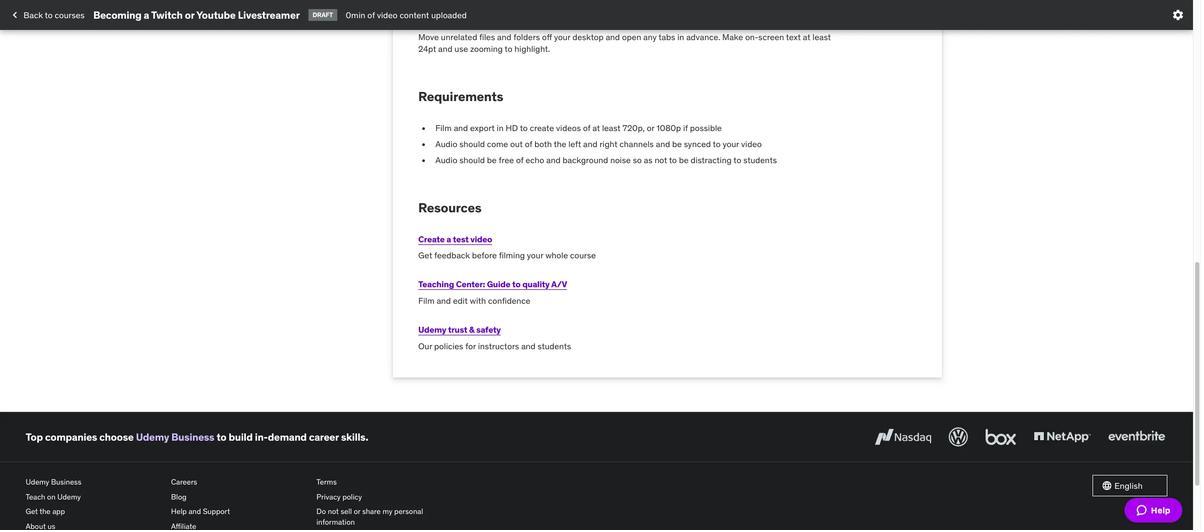 Task type: describe. For each thing, give the bounding box(es) containing it.
highlight.
[[515, 44, 550, 54]]

to inside for screencasts, clean up. move unrelated files and folders off your desktop and open any tabs in advance. make on-screen text at least 24pt and use zooming to highlight.
[[505, 44, 513, 54]]

app
[[52, 507, 65, 516]]

choose
[[99, 430, 134, 443]]

clean
[[485, 16, 507, 27]]

and left edit
[[437, 295, 451, 306]]

use
[[455, 44, 468, 54]]

test
[[453, 234, 469, 244]]

0min
[[346, 10, 366, 20]]

of right out on the left top of the page
[[525, 139, 533, 149]]

right
[[600, 139, 618, 149]]

make
[[723, 32, 744, 42]]

confidence
[[488, 295, 531, 306]]

livestreamer
[[238, 8, 300, 21]]

our
[[419, 340, 432, 351]]

and down the 1080p
[[656, 139, 671, 149]]

requirements
[[419, 88, 504, 105]]

create
[[530, 122, 554, 133]]

1 vertical spatial students
[[538, 340, 572, 351]]

udemy up our
[[419, 324, 447, 335]]

distracting
[[691, 155, 732, 165]]

hd
[[506, 122, 518, 133]]

guide
[[487, 279, 511, 290]]

teach
[[26, 492, 45, 501]]

for
[[419, 16, 431, 27]]

if
[[684, 122, 688, 133]]

audio should come out of both the left and right channels and be synced to your video
[[436, 139, 762, 149]]

information
[[317, 517, 355, 527]]

our policies for instructors and students
[[419, 340, 572, 351]]

medium image
[[9, 9, 21, 21]]

companies
[[45, 430, 97, 443]]

videos
[[556, 122, 581, 133]]

draft
[[313, 11, 333, 19]]

0 horizontal spatial or
[[185, 8, 195, 21]]

with
[[470, 295, 486, 306]]

back
[[24, 10, 43, 20]]

1 horizontal spatial get
[[419, 250, 433, 260]]

center:
[[456, 279, 485, 290]]

be down synced
[[679, 155, 689, 165]]

udemy right choose
[[136, 430, 169, 443]]

to right guide
[[513, 279, 521, 290]]

twitch
[[151, 8, 183, 21]]

in-
[[255, 430, 268, 443]]

becoming
[[93, 8, 142, 21]]

udemy trust & safety link
[[419, 324, 501, 335]]

to right back
[[45, 10, 53, 20]]

top
[[26, 430, 43, 443]]

for screencasts, clean up. move unrelated files and folders off your desktop and open any tabs in advance. make on-screen text at least 24pt and use zooming to highlight.
[[419, 16, 832, 54]]

before
[[472, 250, 497, 260]]

get the app link
[[26, 504, 163, 519]]

audio for audio should come out of both the left and right channels and be synced to your video
[[436, 139, 458, 149]]

udemy right on
[[57, 492, 81, 501]]

and right left
[[584, 139, 598, 149]]

channels
[[620, 139, 654, 149]]

my
[[383, 507, 393, 516]]

tabs
[[659, 32, 676, 42]]

personal
[[394, 507, 423, 516]]

be left free
[[487, 155, 497, 165]]

blog
[[171, 492, 187, 501]]

careers blog help and support
[[171, 477, 230, 516]]

nasdaq image
[[873, 425, 934, 449]]

folders
[[514, 32, 540, 42]]

at inside for screencasts, clean up. move unrelated files and folders off your desktop and open any tabs in advance. make on-screen text at least 24pt and use zooming to highlight.
[[803, 32, 811, 42]]

or inside terms privacy policy do not sell or share my personal information
[[354, 507, 361, 516]]

1 vertical spatial or
[[647, 122, 655, 133]]

to right hd
[[520, 122, 528, 133]]

of right free
[[516, 155, 524, 165]]

support
[[203, 507, 230, 516]]

get feedback before filming your whole course
[[419, 250, 596, 260]]

should for come
[[460, 139, 485, 149]]

top companies choose udemy business to build in-demand career skills.
[[26, 430, 369, 443]]

0 vertical spatial video
[[377, 10, 398, 20]]

english
[[1115, 480, 1143, 491]]

not inside terms privacy policy do not sell or share my personal information
[[328, 507, 339, 516]]

left
[[569, 139, 582, 149]]

box image
[[984, 425, 1019, 449]]

film and export in hd to create videos of at least 720p, or 1080p if possible
[[436, 122, 722, 133]]

0 vertical spatial students
[[744, 155, 777, 165]]

and right files
[[497, 32, 512, 42]]

1 horizontal spatial video
[[471, 234, 493, 244]]

netapp image
[[1032, 425, 1094, 449]]

udemy trust & safety
[[419, 324, 501, 335]]

and left export
[[454, 122, 468, 133]]

create a test video link
[[419, 234, 493, 244]]

do not sell or share my personal information button
[[317, 504, 454, 530]]

&
[[469, 324, 475, 335]]

the for both
[[554, 139, 567, 149]]

open
[[622, 32, 642, 42]]

help
[[171, 507, 187, 516]]

synced
[[684, 139, 711, 149]]

a for twitch
[[144, 8, 149, 21]]

volkswagen image
[[947, 425, 971, 449]]

of right videos at the left
[[583, 122, 591, 133]]

a/v
[[552, 279, 567, 290]]

to right the as
[[670, 155, 677, 165]]

unrelated
[[441, 32, 478, 42]]

0 horizontal spatial in
[[497, 122, 504, 133]]

trust
[[448, 324, 468, 335]]

back to courses link
[[9, 6, 85, 24]]

audio should be free of echo and background noise so as not to be distracting to students
[[436, 155, 777, 165]]

screencasts,
[[433, 16, 483, 27]]

quality
[[523, 279, 550, 290]]

on-
[[746, 32, 759, 42]]

skills.
[[341, 430, 369, 443]]



Task type: vqa. For each thing, say whether or not it's contained in the screenshot.
rightmost the Publishing
no



Task type: locate. For each thing, give the bounding box(es) containing it.
in
[[678, 32, 685, 42], [497, 122, 504, 133]]

film down requirements at the top of page
[[436, 122, 452, 133]]

0 horizontal spatial least
[[602, 122, 621, 133]]

your left whole
[[527, 250, 544, 260]]

not right the as
[[655, 155, 668, 165]]

1 vertical spatial least
[[602, 122, 621, 133]]

0 vertical spatial your
[[554, 32, 571, 42]]

2 vertical spatial or
[[354, 507, 361, 516]]

noise
[[611, 155, 631, 165]]

2 should from the top
[[460, 155, 485, 165]]

for
[[466, 340, 476, 351]]

terms link
[[317, 475, 454, 490]]

1 horizontal spatial your
[[554, 32, 571, 42]]

in right tabs
[[678, 32, 685, 42]]

0 horizontal spatial the
[[40, 507, 51, 516]]

least
[[813, 32, 832, 42], [602, 122, 621, 133]]

0 horizontal spatial not
[[328, 507, 339, 516]]

least up the right
[[602, 122, 621, 133]]

back to courses
[[24, 10, 85, 20]]

or right sell on the left bottom of the page
[[354, 507, 361, 516]]

0 vertical spatial in
[[678, 32, 685, 42]]

at
[[803, 32, 811, 42], [593, 122, 600, 133]]

youtube
[[196, 8, 236, 21]]

of right 0min at the left of the page
[[368, 10, 375, 20]]

audio up resources
[[436, 155, 458, 165]]

uploaded
[[431, 10, 467, 20]]

in left hd
[[497, 122, 504, 133]]

at right text
[[803, 32, 811, 42]]

1 vertical spatial film
[[419, 295, 435, 306]]

course
[[570, 250, 596, 260]]

the
[[554, 139, 567, 149], [40, 507, 51, 516]]

should for be
[[460, 155, 485, 165]]

1 horizontal spatial least
[[813, 32, 832, 42]]

careers
[[171, 477, 197, 487]]

1 audio from the top
[[436, 139, 458, 149]]

teaching center: guide to quality a/v link
[[419, 279, 567, 290]]

and left open
[[606, 32, 620, 42]]

zooming
[[471, 44, 503, 54]]

teaching
[[419, 279, 454, 290]]

1 horizontal spatial in
[[678, 32, 685, 42]]

udemy business teach on udemy get the app
[[26, 477, 81, 516]]

eventbrite image
[[1107, 425, 1168, 449]]

udemy up teach in the bottom left of the page
[[26, 477, 49, 487]]

to right distracting
[[734, 155, 742, 165]]

0 horizontal spatial your
[[527, 250, 544, 260]]

audio down requirements at the top of page
[[436, 139, 458, 149]]

desktop
[[573, 32, 604, 42]]

1 horizontal spatial not
[[655, 155, 668, 165]]

careers link
[[171, 475, 308, 490]]

udemy business link up get the app link
[[26, 475, 163, 490]]

not up information on the bottom
[[328, 507, 339, 516]]

0 vertical spatial or
[[185, 8, 195, 21]]

0 vertical spatial not
[[655, 155, 668, 165]]

1 vertical spatial udemy business link
[[26, 475, 163, 490]]

0 horizontal spatial video
[[377, 10, 398, 20]]

udemy business link up careers
[[136, 430, 215, 443]]

0 horizontal spatial business
[[51, 477, 81, 487]]

screen
[[759, 32, 785, 42]]

and inside careers blog help and support
[[189, 507, 201, 516]]

english button
[[1093, 475, 1168, 496]]

out
[[511, 139, 523, 149]]

0 horizontal spatial a
[[144, 8, 149, 21]]

the left app
[[40, 507, 51, 516]]

film for film and edit with confidence
[[419, 295, 435, 306]]

resources
[[419, 199, 482, 216]]

least inside for screencasts, clean up. move unrelated files and folders off your desktop and open any tabs in advance. make on-screen text at least 24pt and use zooming to highlight.
[[813, 32, 832, 42]]

get
[[419, 250, 433, 260], [26, 507, 38, 516]]

0min of video content uploaded
[[346, 10, 467, 20]]

your up distracting
[[723, 139, 740, 149]]

safety
[[477, 324, 501, 335]]

or right twitch
[[185, 8, 195, 21]]

0 vertical spatial udemy business link
[[136, 430, 215, 443]]

terms privacy policy do not sell or share my personal information
[[317, 477, 423, 527]]

on
[[47, 492, 56, 501]]

to left "build" at bottom left
[[217, 430, 227, 443]]

the left left
[[554, 139, 567, 149]]

whole
[[546, 250, 568, 260]]

1 vertical spatial should
[[460, 155, 485, 165]]

1 horizontal spatial the
[[554, 139, 567, 149]]

privacy policy link
[[317, 490, 454, 504]]

1 should from the top
[[460, 139, 485, 149]]

career
[[309, 430, 339, 443]]

and right the instructors
[[522, 340, 536, 351]]

to right zooming on the left of the page
[[505, 44, 513, 54]]

should
[[460, 139, 485, 149], [460, 155, 485, 165]]

0 horizontal spatial get
[[26, 507, 38, 516]]

1 vertical spatial audio
[[436, 155, 458, 165]]

1 horizontal spatial students
[[744, 155, 777, 165]]

in inside for screencasts, clean up. move unrelated files and folders off your desktop and open any tabs in advance. make on-screen text at least 24pt and use zooming to highlight.
[[678, 32, 685, 42]]

course settings image
[[1172, 9, 1185, 21]]

files
[[480, 32, 495, 42]]

a for test
[[447, 234, 451, 244]]

2 horizontal spatial your
[[723, 139, 740, 149]]

demand
[[268, 430, 307, 443]]

export
[[470, 122, 495, 133]]

to
[[45, 10, 53, 20], [505, 44, 513, 54], [520, 122, 528, 133], [713, 139, 721, 149], [670, 155, 677, 165], [734, 155, 742, 165], [513, 279, 521, 290], [217, 430, 227, 443]]

1 vertical spatial a
[[447, 234, 451, 244]]

business up careers
[[171, 430, 215, 443]]

0 vertical spatial audio
[[436, 139, 458, 149]]

background
[[563, 155, 609, 165]]

film for film and export in hd to create videos of at least 720p, or 1080p if possible
[[436, 122, 452, 133]]

and right echo
[[547, 155, 561, 165]]

0 vertical spatial least
[[813, 32, 832, 42]]

1 vertical spatial your
[[723, 139, 740, 149]]

privacy
[[317, 492, 341, 501]]

help and support link
[[171, 504, 308, 519]]

0 horizontal spatial at
[[593, 122, 600, 133]]

your inside for screencasts, clean up. move unrelated files and folders off your desktop and open any tabs in advance. make on-screen text at least 24pt and use zooming to highlight.
[[554, 32, 571, 42]]

the inside udemy business teach on udemy get the app
[[40, 507, 51, 516]]

teaching center: guide to quality a/v
[[419, 279, 567, 290]]

to up distracting
[[713, 139, 721, 149]]

sell
[[341, 507, 352, 516]]

0 vertical spatial get
[[419, 250, 433, 260]]

film and edit with confidence
[[419, 295, 531, 306]]

or right 720p,
[[647, 122, 655, 133]]

1 horizontal spatial or
[[354, 507, 361, 516]]

least right text
[[813, 32, 832, 42]]

off
[[542, 32, 552, 42]]

1 horizontal spatial film
[[436, 122, 452, 133]]

2 horizontal spatial or
[[647, 122, 655, 133]]

1 horizontal spatial a
[[447, 234, 451, 244]]

0 vertical spatial film
[[436, 122, 452, 133]]

1 vertical spatial business
[[51, 477, 81, 487]]

at up audio should come out of both the left and right channels and be synced to your video
[[593, 122, 600, 133]]

be
[[673, 139, 682, 149], [487, 155, 497, 165], [679, 155, 689, 165]]

2 vertical spatial your
[[527, 250, 544, 260]]

1 vertical spatial the
[[40, 507, 51, 516]]

or
[[185, 8, 195, 21], [647, 122, 655, 133], [354, 507, 361, 516]]

small image
[[1102, 480, 1113, 491]]

do
[[317, 507, 326, 516]]

text
[[787, 32, 801, 42]]

2 horizontal spatial video
[[742, 139, 762, 149]]

0 vertical spatial should
[[460, 139, 485, 149]]

business up on
[[51, 477, 81, 487]]

0 horizontal spatial students
[[538, 340, 572, 351]]

create
[[419, 234, 445, 244]]

a
[[144, 8, 149, 21], [447, 234, 451, 244]]

audio for audio should be free of echo and background noise so as not to be distracting to students
[[436, 155, 458, 165]]

terms
[[317, 477, 337, 487]]

1 horizontal spatial at
[[803, 32, 811, 42]]

and
[[497, 32, 512, 42], [606, 32, 620, 42], [438, 44, 453, 54], [454, 122, 468, 133], [584, 139, 598, 149], [656, 139, 671, 149], [547, 155, 561, 165], [437, 295, 451, 306], [522, 340, 536, 351], [189, 507, 201, 516]]

come
[[487, 139, 508, 149]]

0 vertical spatial business
[[171, 430, 215, 443]]

get down teach in the bottom left of the page
[[26, 507, 38, 516]]

and left use at the left top
[[438, 44, 453, 54]]

1 vertical spatial get
[[26, 507, 38, 516]]

2 vertical spatial video
[[471, 234, 493, 244]]

0 vertical spatial a
[[144, 8, 149, 21]]

up.
[[509, 16, 521, 27]]

both
[[535, 139, 552, 149]]

the for get
[[40, 507, 51, 516]]

blog link
[[171, 490, 308, 504]]

1 vertical spatial not
[[328, 507, 339, 516]]

get inside udemy business teach on udemy get the app
[[26, 507, 38, 516]]

policy
[[343, 492, 362, 501]]

1 horizontal spatial business
[[171, 430, 215, 443]]

so
[[633, 155, 642, 165]]

business inside udemy business teach on udemy get the app
[[51, 477, 81, 487]]

your right off
[[554, 32, 571, 42]]

possible
[[690, 122, 722, 133]]

film down teaching
[[419, 295, 435, 306]]

get down create
[[419, 250, 433, 260]]

udemy business link
[[136, 430, 215, 443], [26, 475, 163, 490]]

any
[[644, 32, 657, 42]]

advance.
[[687, 32, 721, 42]]

and right help
[[189, 507, 201, 516]]

a left test
[[447, 234, 451, 244]]

1 vertical spatial at
[[593, 122, 600, 133]]

0 vertical spatial the
[[554, 139, 567, 149]]

1 vertical spatial in
[[497, 122, 504, 133]]

teach on udemy link
[[26, 490, 163, 504]]

be down the 1080p
[[673, 139, 682, 149]]

students
[[744, 155, 777, 165], [538, 340, 572, 351]]

a left twitch
[[144, 8, 149, 21]]

as
[[644, 155, 653, 165]]

0 vertical spatial at
[[803, 32, 811, 42]]

1 vertical spatial video
[[742, 139, 762, 149]]

1080p
[[657, 122, 681, 133]]

0 horizontal spatial film
[[419, 295, 435, 306]]

free
[[499, 155, 514, 165]]

courses
[[55, 10, 85, 20]]

2 audio from the top
[[436, 155, 458, 165]]

feedback
[[435, 250, 470, 260]]

content
[[400, 10, 429, 20]]

policies
[[435, 340, 464, 351]]



